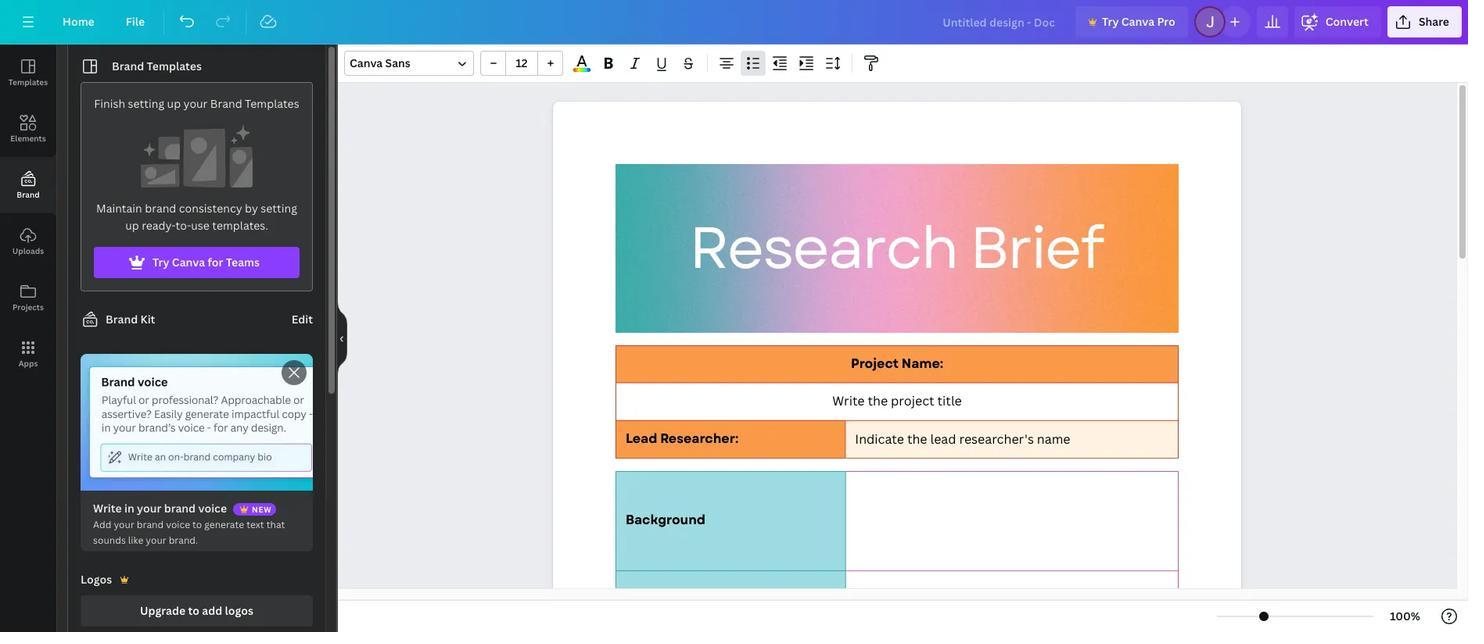 Task type: describe. For each thing, give the bounding box(es) containing it.
up inside maintain brand consistency by setting up ready-to-use templates.
[[125, 218, 139, 233]]

try canva for teams button
[[94, 247, 300, 279]]

100%
[[1390, 609, 1421, 624]]

elements
[[10, 133, 46, 144]]

upgrade to add logos button
[[81, 596, 313, 628]]

brand for brand kit
[[106, 312, 138, 327]]

templates inside "templates" button
[[8, 77, 48, 88]]

canva inside dropdown button
[[350, 56, 383, 70]]

brand templates
[[112, 59, 202, 74]]

hide image
[[337, 301, 347, 376]]

pro
[[1157, 14, 1176, 29]]

for
[[208, 255, 223, 270]]

canva sans
[[350, 56, 411, 70]]

home link
[[50, 6, 107, 38]]

your down brand templates
[[184, 96, 208, 111]]

uploads
[[12, 246, 44, 257]]

convert button
[[1295, 6, 1382, 38]]

1 horizontal spatial up
[[167, 96, 181, 111]]

Research Brief text field
[[553, 102, 1242, 633]]

to inside "add your brand voice to generate text that sounds like your brand."
[[192, 519, 202, 532]]

brand voice example usage image
[[81, 354, 313, 491]]

1 horizontal spatial voice
[[198, 501, 227, 516]]

finish
[[94, 96, 125, 111]]

to-
[[176, 218, 191, 233]]

file
[[126, 14, 145, 29]]

try canva pro button
[[1076, 6, 1188, 38]]

home
[[63, 14, 94, 29]]

research
[[690, 206, 958, 291]]

share button
[[1388, 6, 1462, 38]]

brand inside "add your brand voice to generate text that sounds like your brand."
[[137, 519, 164, 532]]

finish setting up your brand templates
[[94, 96, 299, 111]]

research brief
[[690, 206, 1103, 291]]

brand kit
[[106, 312, 155, 327]]

canva for try canva for teams
[[172, 255, 205, 270]]

brand for brand templates
[[112, 59, 144, 74]]

sounds
[[93, 534, 126, 548]]

1 vertical spatial brand
[[164, 501, 196, 516]]

convert
[[1326, 14, 1369, 29]]

elements button
[[0, 101, 56, 157]]

to inside the upgrade to add logos 'button'
[[188, 604, 199, 619]]

add your brand voice to generate text that sounds like your brand.
[[93, 519, 285, 548]]

new
[[252, 505, 272, 516]]

by
[[245, 201, 258, 216]]



Task type: vqa. For each thing, say whether or not it's contained in the screenshot.
"logos"
yes



Task type: locate. For each thing, give the bounding box(es) containing it.
1 vertical spatial setting
[[261, 201, 297, 216]]

2 vertical spatial templates
[[245, 96, 299, 111]]

brand
[[145, 201, 176, 216], [164, 501, 196, 516], [137, 519, 164, 532]]

add
[[93, 519, 111, 532]]

0 vertical spatial voice
[[198, 501, 227, 516]]

consistency
[[179, 201, 242, 216]]

side panel tab list
[[0, 45, 56, 383]]

setting right "by"
[[261, 201, 297, 216]]

share
[[1419, 14, 1450, 29]]

templates
[[147, 59, 202, 74], [8, 77, 48, 88], [245, 96, 299, 111]]

canva for try canva pro
[[1122, 14, 1155, 29]]

generate
[[204, 519, 244, 532]]

canva left sans
[[350, 56, 383, 70]]

try for try canva for teams
[[153, 255, 169, 270]]

edit button
[[292, 311, 313, 329]]

0 vertical spatial canva
[[1122, 14, 1155, 29]]

write in your brand voice
[[93, 501, 227, 516]]

in
[[124, 501, 134, 516]]

setting right finish
[[128, 96, 164, 111]]

upgrade to add logos
[[140, 604, 253, 619]]

voice up generate
[[198, 501, 227, 516]]

0 vertical spatial templates
[[147, 59, 202, 74]]

brief
[[970, 206, 1103, 291]]

edit
[[292, 312, 313, 327]]

teams
[[226, 255, 260, 270]]

1 vertical spatial canva
[[350, 56, 383, 70]]

try inside button
[[1102, 14, 1119, 29]]

2 vertical spatial brand
[[137, 519, 164, 532]]

logos
[[81, 573, 112, 588]]

0 vertical spatial up
[[167, 96, 181, 111]]

try canva for teams
[[153, 255, 260, 270]]

canva inside button
[[172, 255, 205, 270]]

group
[[480, 51, 563, 76]]

setting
[[128, 96, 164, 111], [261, 201, 297, 216]]

upgrade
[[140, 604, 186, 619]]

try inside button
[[153, 255, 169, 270]]

brand inside "button"
[[17, 189, 40, 200]]

1 horizontal spatial setting
[[261, 201, 297, 216]]

canva inside button
[[1122, 14, 1155, 29]]

up
[[167, 96, 181, 111], [125, 218, 139, 233]]

brand down write in your brand voice
[[137, 519, 164, 532]]

– – number field
[[511, 56, 533, 70]]

canva left for
[[172, 255, 205, 270]]

0 vertical spatial brand
[[145, 201, 176, 216]]

ready-
[[142, 218, 176, 233]]

maintain brand consistency by setting up ready-to-use templates.
[[96, 201, 297, 233]]

0 horizontal spatial try
[[153, 255, 169, 270]]

main menu bar
[[0, 0, 1468, 45]]

1 vertical spatial templates
[[8, 77, 48, 88]]

up down maintain
[[125, 218, 139, 233]]

1 vertical spatial voice
[[166, 519, 190, 532]]

0 vertical spatial setting
[[128, 96, 164, 111]]

templates button
[[0, 45, 56, 101]]

try down the ready-
[[153, 255, 169, 270]]

projects
[[13, 302, 44, 313]]

brand button
[[0, 157, 56, 214]]

try canva pro
[[1102, 14, 1176, 29]]

projects button
[[0, 270, 56, 326]]

uploads button
[[0, 214, 56, 270]]

1 vertical spatial to
[[188, 604, 199, 619]]

0 horizontal spatial templates
[[8, 77, 48, 88]]

0 horizontal spatial voice
[[166, 519, 190, 532]]

add
[[202, 604, 222, 619]]

2 horizontal spatial templates
[[245, 96, 299, 111]]

try left pro
[[1102, 14, 1119, 29]]

brand for brand
[[17, 189, 40, 200]]

logos
[[225, 604, 253, 619]]

to left add
[[188, 604, 199, 619]]

canva
[[1122, 14, 1155, 29], [350, 56, 383, 70], [172, 255, 205, 270]]

0 horizontal spatial setting
[[128, 96, 164, 111]]

try for try canva pro
[[1102, 14, 1119, 29]]

100% button
[[1380, 605, 1431, 630]]

your
[[184, 96, 208, 111], [137, 501, 161, 516], [114, 519, 134, 532], [146, 534, 166, 548]]

write
[[93, 501, 122, 516]]

0 vertical spatial to
[[192, 519, 202, 532]]

canva sans button
[[344, 51, 474, 76]]

1 horizontal spatial try
[[1102, 14, 1119, 29]]

text
[[247, 519, 264, 532]]

file button
[[113, 6, 157, 38]]

your right in in the left of the page
[[137, 501, 161, 516]]

0 horizontal spatial up
[[125, 218, 139, 233]]

your down in in the left of the page
[[114, 519, 134, 532]]

apps
[[18, 358, 38, 369]]

maintain
[[96, 201, 142, 216]]

2 horizontal spatial canva
[[1122, 14, 1155, 29]]

Design title text field
[[930, 6, 1069, 38]]

2 vertical spatial canva
[[172, 255, 205, 270]]

color range image
[[574, 68, 591, 72]]

voice
[[198, 501, 227, 516], [166, 519, 190, 532]]

use
[[191, 218, 210, 233]]

brand.
[[169, 534, 198, 548]]

0 vertical spatial try
[[1102, 14, 1119, 29]]

1 horizontal spatial canva
[[350, 56, 383, 70]]

0 horizontal spatial canva
[[172, 255, 205, 270]]

your right 'like'
[[146, 534, 166, 548]]

brand up the ready-
[[145, 201, 176, 216]]

sans
[[385, 56, 411, 70]]

apps button
[[0, 326, 56, 383]]

voice inside "add your brand voice to generate text that sounds like your brand."
[[166, 519, 190, 532]]

1 horizontal spatial templates
[[147, 59, 202, 74]]

setting inside maintain brand consistency by setting up ready-to-use templates.
[[261, 201, 297, 216]]

1 vertical spatial try
[[153, 255, 169, 270]]

brand
[[112, 59, 144, 74], [210, 96, 242, 111], [17, 189, 40, 200], [106, 312, 138, 327]]

canva left pro
[[1122, 14, 1155, 29]]

brand up "add your brand voice to generate text that sounds like your brand."
[[164, 501, 196, 516]]

to up brand.
[[192, 519, 202, 532]]

like
[[128, 534, 143, 548]]

1 vertical spatial up
[[125, 218, 139, 233]]

voice up brand.
[[166, 519, 190, 532]]

up down brand templates
[[167, 96, 181, 111]]

try
[[1102, 14, 1119, 29], [153, 255, 169, 270]]

brand inside maintain brand consistency by setting up ready-to-use templates.
[[145, 201, 176, 216]]

kit
[[140, 312, 155, 327]]

that
[[267, 519, 285, 532]]

templates.
[[212, 218, 268, 233]]

to
[[192, 519, 202, 532], [188, 604, 199, 619]]



